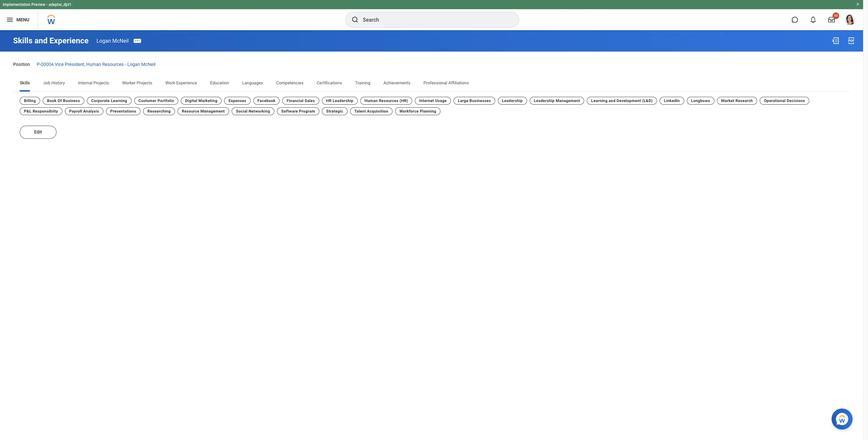 Task type: locate. For each thing, give the bounding box(es) containing it.
0 vertical spatial skills
[[13, 36, 33, 45]]

hr leadership button
[[322, 97, 358, 105]]

management for leadership management
[[556, 98, 580, 103]]

2 projects from the left
[[137, 80, 152, 85]]

and up the p-
[[34, 36, 48, 45]]

job history
[[43, 80, 65, 85]]

management
[[556, 98, 580, 103], [201, 109, 225, 114]]

0 horizontal spatial -
[[46, 2, 48, 7]]

facebook
[[258, 98, 276, 103]]

portfolio
[[158, 98, 174, 103]]

expenses
[[229, 98, 246, 103]]

1 horizontal spatial and
[[609, 98, 616, 103]]

0 vertical spatial experience
[[50, 36, 89, 45]]

skills down menu
[[13, 36, 33, 45]]

1 leadership from the left
[[333, 98, 354, 103]]

1 vertical spatial mcneil
[[141, 62, 156, 67]]

research
[[736, 98, 753, 103]]

learning and development (l&d)
[[592, 98, 653, 103]]

and inside button
[[609, 98, 616, 103]]

experience inside "tab list"
[[176, 80, 197, 85]]

market
[[722, 98, 735, 103]]

edit
[[34, 129, 42, 135]]

experience up president,
[[50, 36, 89, 45]]

human up the internal projects
[[86, 62, 101, 67]]

business
[[63, 98, 80, 103]]

1 horizontal spatial projects
[[137, 80, 152, 85]]

president,
[[65, 62, 85, 67]]

1 vertical spatial logan
[[127, 62, 140, 67]]

learning
[[111, 98, 127, 103], [592, 98, 608, 103]]

talent acquisition button
[[350, 107, 393, 115]]

0 vertical spatial and
[[34, 36, 48, 45]]

researching button
[[143, 107, 175, 115]]

0 vertical spatial resources
[[102, 62, 124, 67]]

00004
[[41, 62, 54, 67]]

Search Workday  search field
[[363, 12, 506, 27]]

payroll analysis button
[[65, 107, 103, 115]]

0 vertical spatial mcneil
[[112, 38, 129, 44]]

3 leadership from the left
[[534, 98, 555, 103]]

resources left (hr)
[[379, 98, 399, 103]]

longbows button
[[687, 97, 715, 105]]

affiliations
[[449, 80, 469, 85]]

1 horizontal spatial human
[[365, 98, 378, 103]]

0 horizontal spatial leadership
[[333, 98, 354, 103]]

projects for internal projects
[[93, 80, 109, 85]]

internet usage
[[419, 98, 447, 103]]

implementation
[[3, 2, 30, 7]]

work
[[165, 80, 175, 85]]

- right preview
[[46, 2, 48, 7]]

corporate
[[91, 98, 110, 103]]

workforce planning
[[400, 109, 436, 114]]

operational
[[764, 98, 786, 103]]

justify image
[[6, 16, 14, 24]]

and for learning
[[609, 98, 616, 103]]

work experience
[[165, 80, 197, 85]]

0 vertical spatial management
[[556, 98, 580, 103]]

33 button
[[825, 12, 840, 27]]

tab list
[[13, 76, 850, 92]]

talent acquisition
[[355, 109, 388, 114]]

digital
[[185, 98, 197, 103]]

0 horizontal spatial learning
[[111, 98, 127, 103]]

-
[[46, 2, 48, 7], [125, 62, 126, 67]]

certifications
[[317, 80, 342, 85]]

- inside skills and experience main content
[[125, 62, 126, 67]]

internet usage button
[[415, 97, 451, 105]]

close environment banner image
[[856, 2, 860, 6]]

worker projects
[[122, 80, 152, 85]]

management for resource management
[[201, 109, 225, 114]]

preview
[[31, 2, 45, 7]]

1 horizontal spatial learning
[[592, 98, 608, 103]]

and left development
[[609, 98, 616, 103]]

0 horizontal spatial resources
[[102, 62, 124, 67]]

1 vertical spatial and
[[609, 98, 616, 103]]

marketing
[[199, 98, 218, 103]]

skills up billing button
[[20, 80, 30, 85]]

learning left development
[[592, 98, 608, 103]]

workforce
[[400, 109, 419, 114]]

1 horizontal spatial leadership
[[502, 98, 523, 103]]

0 vertical spatial human
[[86, 62, 101, 67]]

1 vertical spatial human
[[365, 98, 378, 103]]

- inside menu banner
[[46, 2, 48, 7]]

0 horizontal spatial mcneil
[[112, 38, 129, 44]]

1 vertical spatial skills
[[20, 80, 30, 85]]

0 vertical spatial -
[[46, 2, 48, 7]]

software program button
[[277, 107, 320, 115]]

experience right work
[[176, 80, 197, 85]]

1 vertical spatial experience
[[176, 80, 197, 85]]

customer portfolio
[[138, 98, 174, 103]]

profile logan mcneil image
[[845, 14, 856, 26]]

financial sales
[[287, 98, 315, 103]]

1 horizontal spatial management
[[556, 98, 580, 103]]

experience
[[50, 36, 89, 45], [176, 80, 197, 85]]

learning up 'presentations'
[[111, 98, 127, 103]]

training
[[355, 80, 371, 85]]

human up talent acquisition button
[[365, 98, 378, 103]]

tab list containing skills
[[13, 76, 850, 92]]

history
[[51, 80, 65, 85]]

1 horizontal spatial resources
[[379, 98, 399, 103]]

mcneil
[[112, 38, 129, 44], [141, 62, 156, 67]]

0 horizontal spatial management
[[201, 109, 225, 114]]

1 vertical spatial -
[[125, 62, 126, 67]]

leadership up the strategic button
[[333, 98, 354, 103]]

leadership management button
[[530, 97, 585, 105]]

1 horizontal spatial experience
[[176, 80, 197, 85]]

logan up p-00004 vice president, human resources - logan mcneil link
[[97, 38, 111, 44]]

operational decisions button
[[760, 97, 810, 105]]

human resources (hr)
[[365, 98, 408, 103]]

resources inside "human resources (hr)" button
[[379, 98, 399, 103]]

businesses
[[470, 98, 491, 103]]

2 horizontal spatial leadership
[[534, 98, 555, 103]]

large businesses
[[458, 98, 491, 103]]

book of business button
[[43, 97, 84, 105]]

leadership right businesses
[[502, 98, 523, 103]]

large businesses button
[[454, 97, 495, 105]]

leadership inside leadership management button
[[534, 98, 555, 103]]

1 horizontal spatial -
[[125, 62, 126, 67]]

2 leadership from the left
[[502, 98, 523, 103]]

1 horizontal spatial logan
[[127, 62, 140, 67]]

p&l responsibiity
[[24, 109, 58, 114]]

- up worker
[[125, 62, 126, 67]]

planning
[[420, 109, 436, 114]]

program
[[299, 109, 315, 114]]

1 vertical spatial resources
[[379, 98, 399, 103]]

1 projects from the left
[[93, 80, 109, 85]]

facebook button
[[253, 97, 280, 105]]

leadership
[[333, 98, 354, 103], [502, 98, 523, 103], [534, 98, 555, 103]]

hr
[[326, 98, 332, 103]]

logan up worker projects
[[127, 62, 140, 67]]

billing button
[[20, 97, 40, 105]]

presentations button
[[106, 107, 141, 115]]

projects right internal
[[93, 80, 109, 85]]

0 horizontal spatial logan
[[97, 38, 111, 44]]

resources down logan mcneil
[[102, 62, 124, 67]]

linkedin button
[[660, 97, 685, 105]]

p&l
[[24, 109, 32, 114]]

leadership inside leadership button
[[502, 98, 523, 103]]

payroll
[[69, 109, 82, 114]]

1 horizontal spatial mcneil
[[141, 62, 156, 67]]

0 horizontal spatial projects
[[93, 80, 109, 85]]

software program
[[281, 109, 315, 114]]

projects right worker
[[137, 80, 152, 85]]

leadership right leadership button
[[534, 98, 555, 103]]

0 horizontal spatial and
[[34, 36, 48, 45]]

strategic button
[[322, 107, 348, 115]]

languages
[[242, 80, 263, 85]]

tab list inside skills and experience main content
[[13, 76, 850, 92]]

1 vertical spatial management
[[201, 109, 225, 114]]

researching
[[148, 109, 171, 114]]



Task type: describe. For each thing, give the bounding box(es) containing it.
education
[[210, 80, 229, 85]]

skills for skills
[[20, 80, 30, 85]]

social networking
[[236, 109, 270, 114]]

leadership for leadership
[[502, 98, 523, 103]]

human inside button
[[365, 98, 378, 103]]

networking
[[249, 109, 270, 114]]

skills and experience main content
[[0, 30, 864, 166]]

acquisition
[[367, 109, 388, 114]]

professional affiliations
[[424, 80, 469, 85]]

corporate learning
[[91, 98, 127, 103]]

achievements
[[384, 80, 411, 85]]

resources inside p-00004 vice president, human resources - logan mcneil link
[[102, 62, 124, 67]]

worker
[[122, 80, 136, 85]]

internet
[[419, 98, 434, 103]]

book of business
[[47, 98, 80, 103]]

(l&d)
[[643, 98, 653, 103]]

development
[[617, 98, 641, 103]]

billing
[[24, 98, 36, 103]]

leadership button
[[498, 97, 527, 105]]

strategic
[[326, 109, 343, 114]]

1 learning from the left
[[111, 98, 127, 103]]

33
[[834, 14, 838, 17]]

workforce planning button
[[395, 107, 441, 115]]

customer portfolio button
[[134, 97, 178, 105]]

notifications large image
[[810, 16, 817, 23]]

financial sales button
[[283, 97, 319, 105]]

sales
[[305, 98, 315, 103]]

menu button
[[0, 9, 38, 30]]

corporate learning button
[[87, 97, 132, 105]]

vice
[[55, 62, 64, 67]]

social
[[236, 109, 248, 114]]

software
[[281, 109, 298, 114]]

2 learning from the left
[[592, 98, 608, 103]]

skills and experience
[[13, 36, 89, 45]]

learning and development (l&d) button
[[587, 97, 657, 105]]

competencies
[[276, 80, 304, 85]]

implementation preview -   adeptai_dpt1
[[3, 2, 72, 7]]

book
[[47, 98, 57, 103]]

digital marketing
[[185, 98, 218, 103]]

customer
[[138, 98, 157, 103]]

usage
[[435, 98, 447, 103]]

hr leadership
[[326, 98, 354, 103]]

menu banner
[[0, 0, 864, 30]]

market research button
[[717, 97, 758, 105]]

social networking button
[[232, 107, 274, 115]]

payroll analysis
[[69, 109, 99, 114]]

resource management button
[[178, 107, 229, 115]]

leadership inside hr leadership button
[[333, 98, 354, 103]]

inbox large image
[[829, 16, 835, 23]]

(hr)
[[400, 98, 408, 103]]

internal projects
[[78, 80, 109, 85]]

presentations
[[110, 109, 136, 114]]

menu
[[16, 17, 29, 22]]

0 horizontal spatial experience
[[50, 36, 89, 45]]

talent
[[355, 109, 366, 114]]

and for skills
[[34, 36, 48, 45]]

p-00004 vice president, human resources - logan mcneil
[[37, 62, 156, 67]]

digital marketing button
[[181, 97, 222, 105]]

view printable version (pdf) image
[[848, 37, 856, 45]]

leadership for leadership management
[[534, 98, 555, 103]]

resource
[[182, 109, 199, 114]]

p-
[[37, 62, 41, 67]]

internal
[[78, 80, 92, 85]]

p-00004 vice president, human resources - logan mcneil link
[[37, 60, 156, 67]]

0 vertical spatial logan
[[97, 38, 111, 44]]

position
[[13, 62, 30, 67]]

adeptai_dpt1
[[49, 2, 72, 7]]

leadership management
[[534, 98, 580, 103]]

export to excel image
[[832, 37, 840, 45]]

job
[[43, 80, 50, 85]]

expenses button
[[224, 97, 251, 105]]

projects for worker projects
[[137, 80, 152, 85]]

decisions
[[787, 98, 805, 103]]

p&l responsibiity button
[[20, 107, 62, 115]]

of
[[58, 98, 62, 103]]

human resources (hr) button
[[360, 97, 413, 105]]

edit button
[[20, 126, 56, 139]]

logan mcneil
[[97, 38, 129, 44]]

professional
[[424, 80, 448, 85]]

skills for skills and experience
[[13, 36, 33, 45]]

search image
[[351, 16, 359, 24]]

longbows
[[691, 98, 710, 103]]

0 horizontal spatial human
[[86, 62, 101, 67]]

operational decisions
[[764, 98, 805, 103]]

large
[[458, 98, 469, 103]]

linkedin
[[664, 98, 680, 103]]



Task type: vqa. For each thing, say whether or not it's contained in the screenshot.
view image preview
no



